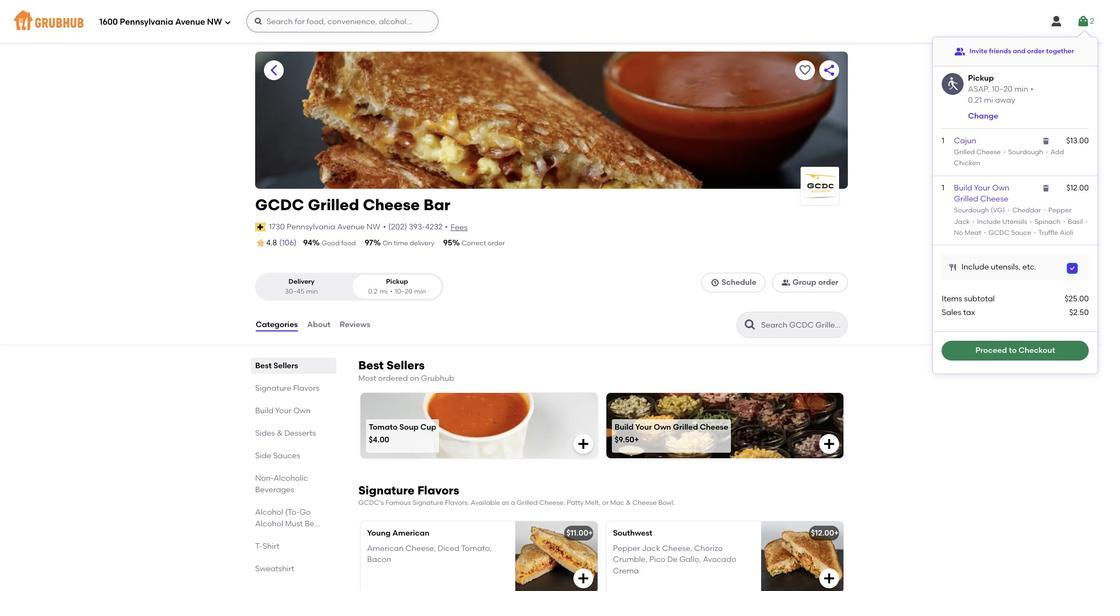 Task type: locate. For each thing, give the bounding box(es) containing it.
t-shirt tab
[[255, 541, 332, 552]]

0 vertical spatial your
[[975, 183, 991, 193]]

invite friends and order together button
[[955, 42, 1075, 62]]

0 horizontal spatial best
[[255, 361, 272, 371]]

1 vertical spatial avenue
[[337, 222, 365, 232]]

0.21
[[969, 95, 982, 105]]

mi right 0.2
[[380, 288, 388, 295]]

1 horizontal spatial +
[[635, 436, 639, 445]]

1 vertical spatial build
[[255, 406, 274, 416]]

avocado
[[703, 555, 737, 565]]

sweatshirt tab
[[255, 563, 332, 575]]

1 vertical spatial $12.00
[[812, 529, 835, 538]]

available
[[471, 499, 501, 507]]

aioli
[[1061, 229, 1074, 237]]

jack inside "pepper jack"
[[955, 218, 971, 226]]

build your own tab
[[255, 405, 332, 417]]

build inside build your own grilled cheese
[[955, 183, 973, 193]]

order inside invite friends and order together button
[[1028, 47, 1045, 55]]

1 horizontal spatial min
[[414, 288, 426, 295]]

american up bacon in the left bottom of the page
[[367, 544, 404, 554]]

2 horizontal spatial your
[[975, 183, 991, 193]]

on time delivery
[[383, 239, 435, 247]]

1 vertical spatial american
[[367, 544, 404, 554]]

0 vertical spatial signature
[[255, 384, 292, 393]]

94
[[303, 238, 313, 248]]

1 horizontal spatial &
[[626, 499, 631, 507]]

1 vertical spatial pickup
[[386, 278, 408, 286]]

best
[[359, 359, 384, 372], [255, 361, 272, 371]]

sellers for best sellers
[[274, 361, 298, 371]]

include left utensils,
[[962, 263, 990, 272]]

sourdough left add
[[1009, 148, 1044, 156]]

sellers up on
[[387, 359, 425, 372]]

(106)
[[279, 238, 297, 248]]

1 vertical spatial flavors
[[418, 484, 460, 498]]

order right group at the right top
[[819, 278, 839, 287]]

1 vertical spatial pepper
[[613, 544, 640, 554]]

flavors
[[293, 384, 320, 393], [418, 484, 460, 498]]

grilled
[[955, 148, 976, 156], [955, 194, 979, 204], [308, 196, 359, 214], [673, 423, 699, 432], [517, 499, 538, 507]]

1600 pennsylvania avenue nw
[[99, 17, 222, 27]]

jack up pico
[[642, 544, 661, 554]]

0 vertical spatial include
[[978, 218, 1001, 226]]

1 left build your own grilled cheese link at the top
[[942, 183, 945, 193]]

$9.50
[[615, 436, 635, 445]]

avenue
[[175, 17, 205, 27], [337, 222, 365, 232]]

1 horizontal spatial build
[[615, 423, 634, 432]]

to
[[1010, 346, 1017, 355]]

• inside pickup asap, 10–20 min • 0.21 mi away
[[1031, 84, 1034, 94]]

american cheese, diced tomato, bacon
[[367, 544, 492, 565]]

tab
[[255, 507, 332, 530]]

own for build your own grilled cheese
[[993, 183, 1010, 193]]

1 vertical spatial gcdc
[[989, 229, 1010, 237]]

1 horizontal spatial gcdc
[[989, 229, 1010, 237]]

jack for pepper jack
[[955, 218, 971, 226]]

gcdc grilled cheese bar
[[255, 196, 451, 214]]

$12.00
[[1067, 183, 1090, 193], [812, 529, 835, 538]]

pennsylvania inside button
[[287, 222, 336, 232]]

(vg)
[[991, 207, 1006, 214]]

0 vertical spatial sourdough
[[1009, 148, 1044, 156]]

tooltip
[[934, 31, 1098, 374]]

mi right 0.21
[[985, 95, 994, 105]]

signature for signature flavors gcdc's famous signature flavors: available as a grilled cheese, patty melt, or mac & cheese bowl.
[[359, 484, 415, 498]]

1 vertical spatial mi
[[380, 288, 388, 295]]

2 horizontal spatial +
[[835, 529, 839, 538]]

your inside build your own grilled cheese
[[975, 183, 991, 193]]

0 horizontal spatial pickup
[[386, 278, 408, 286]]

1730 pennsylvania avenue nw
[[269, 222, 381, 232]]

american up american cheese, diced tomato, bacon
[[393, 529, 430, 538]]

flavors up build your own tab
[[293, 384, 320, 393]]

avenue inside 1730 pennsylvania avenue nw button
[[337, 222, 365, 232]]

etc.
[[1023, 263, 1037, 272]]

0 vertical spatial &
[[277, 429, 283, 438]]

gcdc up "1730"
[[255, 196, 304, 214]]

0 vertical spatial pennsylvania
[[120, 17, 173, 27]]

bacon
[[367, 555, 391, 565]]

0 horizontal spatial &
[[277, 429, 283, 438]]

sellers
[[387, 359, 425, 372], [274, 361, 298, 371]]

build up sides
[[255, 406, 274, 416]]

signature for signature flavors
[[255, 384, 292, 393]]

sourdough
[[1009, 148, 1044, 156], [955, 207, 990, 214]]

gcdc down the utensils
[[989, 229, 1010, 237]]

+ for pepper jack cheese, chorizo crumble, pico de gallo, avocado crema
[[835, 529, 839, 538]]

0 vertical spatial mi
[[985, 95, 994, 105]]

2 horizontal spatial build
[[955, 183, 973, 193]]

best inside best sellers most ordered on grubhub
[[359, 359, 384, 372]]

ordered
[[378, 374, 408, 383]]

chorizo
[[695, 544, 723, 554]]

flavors up flavors:
[[418, 484, 460, 498]]

2 horizontal spatial cheese,
[[663, 544, 693, 554]]

save this restaurant image
[[799, 64, 812, 77]]

2 vertical spatial signature
[[413, 499, 444, 507]]

• (202) 393-4232 • fees
[[383, 222, 468, 232]]

0 horizontal spatial order
[[488, 239, 505, 247]]

1 vertical spatial pennsylvania
[[287, 222, 336, 232]]

0 horizontal spatial avenue
[[175, 17, 205, 27]]

sauces
[[273, 451, 300, 461]]

young
[[367, 529, 391, 538]]

10–20 inside pickup asap, 10–20 min • 0.21 mi away
[[992, 84, 1013, 94]]

utensils
[[1003, 218, 1028, 226]]

1
[[942, 136, 945, 145], [942, 183, 945, 193]]

nw inside main navigation navigation
[[207, 17, 222, 27]]

0 vertical spatial build
[[955, 183, 973, 193]]

1 horizontal spatial pickup
[[969, 74, 995, 83]]

share icon image
[[823, 64, 836, 77]]

0 horizontal spatial sellers
[[274, 361, 298, 371]]

0 vertical spatial order
[[1028, 47, 1045, 55]]

1 horizontal spatial best
[[359, 359, 384, 372]]

build inside tab
[[255, 406, 274, 416]]

0 horizontal spatial $12.00
[[812, 529, 835, 538]]

signature up famous
[[359, 484, 415, 498]]

signature
[[255, 384, 292, 393], [359, 484, 415, 498], [413, 499, 444, 507]]

• right 4232
[[445, 222, 448, 232]]

$11.00 +
[[567, 529, 593, 538]]

• inside pickup 0.2 mi • 10–20 min
[[390, 288, 393, 295]]

∙
[[1003, 148, 1007, 156], [1044, 148, 1051, 156], [1007, 207, 1011, 214], [1042, 207, 1049, 214], [972, 218, 976, 226], [1029, 218, 1034, 226], [1063, 218, 1067, 226], [1085, 218, 1089, 226], [984, 229, 988, 237], [1034, 229, 1038, 237]]

t-shirt
[[255, 542, 280, 551]]

1 horizontal spatial 10–20
[[992, 84, 1013, 94]]

group order button
[[773, 273, 848, 293]]

& right mac
[[626, 499, 631, 507]]

option group containing delivery 30–45 min
[[255, 273, 444, 301]]

$11.00
[[567, 529, 589, 538]]

signature inside signature flavors tab
[[255, 384, 292, 393]]

1 vertical spatial 1
[[942, 183, 945, 193]]

4232
[[426, 222, 443, 232]]

schedule button
[[702, 273, 766, 293]]

option group
[[255, 273, 444, 301]]

pickup icon image
[[942, 73, 964, 95]]

items subtotal
[[942, 295, 995, 304]]

$12.00 inside tooltip
[[1067, 183, 1090, 193]]

grilled inside build your own grilled cheese
[[955, 194, 979, 204]]

1 vertical spatial signature
[[359, 484, 415, 498]]

0 horizontal spatial your
[[275, 406, 292, 416]]

$25.00
[[1065, 295, 1090, 304]]

+
[[635, 436, 639, 445], [589, 529, 593, 538], [835, 529, 839, 538]]

people icon image left group at the right top
[[782, 279, 791, 287]]

0 horizontal spatial people icon image
[[782, 279, 791, 287]]

signature flavors
[[255, 384, 320, 393]]

delivery 30–45 min
[[285, 278, 318, 295]]

pepper up spinach at the top of page
[[1049, 207, 1072, 214]]

2 horizontal spatial min
[[1015, 84, 1029, 94]]

2 vertical spatial your
[[636, 423, 652, 432]]

mi inside pickup 0.2 mi • 10–20 min
[[380, 288, 388, 295]]

order right "correct"
[[488, 239, 505, 247]]

sourdough down build your own grilled cheese link at the top
[[955, 207, 990, 214]]

4.8
[[266, 238, 277, 248]]

0 vertical spatial 10–20
[[992, 84, 1013, 94]]

svg image
[[254, 17, 263, 26], [224, 19, 231, 26], [1042, 184, 1051, 193], [949, 263, 958, 272], [711, 279, 720, 287], [577, 438, 590, 451], [577, 572, 590, 585], [823, 572, 836, 585]]

• right 0.2
[[390, 288, 393, 295]]

•
[[1031, 84, 1034, 94], [383, 222, 386, 232], [445, 222, 448, 232], [390, 288, 393, 295]]

pennsylvania up 94
[[287, 222, 336, 232]]

pickup 0.2 mi • 10–20 min
[[368, 278, 426, 295]]

pennsylvania inside main navigation navigation
[[120, 17, 173, 27]]

+ for american cheese, diced tomato, bacon
[[589, 529, 593, 538]]

your for build your own grilled cheese
[[975, 183, 991, 193]]

people icon image left invite
[[955, 46, 966, 57]]

1 vertical spatial nw
[[367, 222, 381, 232]]

$12.00 for $12.00 +
[[812, 529, 835, 538]]

1 horizontal spatial people icon image
[[955, 46, 966, 57]]

0 vertical spatial nw
[[207, 17, 222, 27]]

cheese, inside signature flavors gcdc's famous signature flavors: available as a grilled cheese, patty melt, or mac & cheese bowl.
[[540, 499, 566, 507]]

proceed
[[976, 346, 1008, 355]]

people icon image inside group order button
[[782, 279, 791, 287]]

best up 'most'
[[359, 359, 384, 372]]

10–20
[[992, 84, 1013, 94], [395, 288, 413, 295]]

0 horizontal spatial build
[[255, 406, 274, 416]]

sides
[[255, 429, 275, 438]]

young american image
[[516, 522, 598, 591]]

1 horizontal spatial pennsylvania
[[287, 222, 336, 232]]

10–20 up away
[[992, 84, 1013, 94]]

grilled inside build your own grilled cheese $9.50 +
[[673, 423, 699, 432]]

pepper jack
[[955, 207, 1072, 226]]

sellers inside best sellers most ordered on grubhub
[[387, 359, 425, 372]]

gcdc grilled cheese bar logo image
[[801, 170, 840, 202]]

sides & desserts
[[255, 429, 316, 438]]

• down invite friends and order together
[[1031, 84, 1034, 94]]

1 horizontal spatial avenue
[[337, 222, 365, 232]]

own inside tab
[[294, 406, 311, 416]]

0 horizontal spatial jack
[[642, 544, 661, 554]]

own inside build your own grilled cheese $9.50 +
[[654, 423, 672, 432]]

your inside tab
[[275, 406, 292, 416]]

min down delivery
[[306, 288, 318, 295]]

min up away
[[1015, 84, 1029, 94]]

1 vertical spatial people icon image
[[782, 279, 791, 287]]

best sellers most ordered on grubhub
[[359, 359, 455, 383]]

gcdc
[[255, 196, 304, 214], [989, 229, 1010, 237]]

1 horizontal spatial flavors
[[418, 484, 460, 498]]

0 vertical spatial avenue
[[175, 17, 205, 27]]

1 horizontal spatial order
[[819, 278, 839, 287]]

1 horizontal spatial own
[[654, 423, 672, 432]]

1 horizontal spatial pepper
[[1049, 207, 1072, 214]]

1 horizontal spatial nw
[[367, 222, 381, 232]]

own inside build your own grilled cheese
[[993, 183, 1010, 193]]

tomato,
[[462, 544, 492, 554]]

caret left icon image
[[267, 64, 281, 77]]

group
[[793, 278, 817, 287]]

jack inside pepper jack cheese, chorizo crumble, pico de gallo, avocado crema
[[642, 544, 661, 554]]

+ inside build your own grilled cheese $9.50 +
[[635, 436, 639, 445]]

alcoholic
[[274, 474, 308, 483]]

build up '$9.50'
[[615, 423, 634, 432]]

cheese, left patty at the right of the page
[[540, 499, 566, 507]]

people icon image
[[955, 46, 966, 57], [782, 279, 791, 287]]

nw for 1600 pennsylvania avenue nw
[[207, 17, 222, 27]]

sweatshirt
[[255, 565, 295, 574]]

0 vertical spatial pepper
[[1049, 207, 1072, 214]]

0 horizontal spatial flavors
[[293, 384, 320, 393]]

pennsylvania right 1600
[[120, 17, 173, 27]]

1 horizontal spatial $12.00
[[1067, 183, 1090, 193]]

sellers up "signature flavors"
[[274, 361, 298, 371]]

avenue inside main navigation navigation
[[175, 17, 205, 27]]

people icon image inside invite friends and order together button
[[955, 46, 966, 57]]

flavors for signature flavors
[[293, 384, 320, 393]]

flavors inside tab
[[293, 384, 320, 393]]

0 vertical spatial people icon image
[[955, 46, 966, 57]]

1 vertical spatial your
[[275, 406, 292, 416]]

own for build your own
[[294, 406, 311, 416]]

pickup down time
[[386, 278, 408, 286]]

pepper
[[1049, 207, 1072, 214], [613, 544, 640, 554]]

signature down best sellers
[[255, 384, 292, 393]]

1 vertical spatial order
[[488, 239, 505, 247]]

2 vertical spatial own
[[654, 423, 672, 432]]

0 vertical spatial pickup
[[969, 74, 995, 83]]

include down sourdough (vg) ∙ cheddar
[[978, 218, 1001, 226]]

pickup inside pickup 0.2 mi • 10–20 min
[[386, 278, 408, 286]]

pickup up asap,
[[969, 74, 995, 83]]

order right and
[[1028, 47, 1045, 55]]

include inside ∙ include utensils ∙ spinach ∙ basil ∙ no meat ∙ gcdc sauce ∙ truffle aioli
[[978, 218, 1001, 226]]

de
[[668, 555, 678, 565]]

10–20 inside pickup 0.2 mi • 10–20 min
[[395, 288, 413, 295]]

pepper inside pepper jack cheese, chorizo crumble, pico de gallo, avocado crema
[[613, 544, 640, 554]]

1 left the cajun 'link'
[[942, 136, 945, 145]]

0 horizontal spatial 10–20
[[395, 288, 413, 295]]

10–20 right 0.2
[[395, 288, 413, 295]]

min inside "delivery 30–45 min"
[[306, 288, 318, 295]]

0 vertical spatial 1
[[942, 136, 945, 145]]

svg image inside schedule 'button'
[[711, 279, 720, 287]]

pepper inside "pepper jack"
[[1049, 207, 1072, 214]]

1 horizontal spatial cheese,
[[540, 499, 566, 507]]

0 horizontal spatial min
[[306, 288, 318, 295]]

people icon image for invite friends and order together
[[955, 46, 966, 57]]

signature left flavors:
[[413, 499, 444, 507]]

&
[[277, 429, 283, 438], [626, 499, 631, 507]]

best inside tab
[[255, 361, 272, 371]]

nw inside button
[[367, 222, 381, 232]]

sellers for best sellers most ordered on grubhub
[[387, 359, 425, 372]]

pepper up crumble,
[[613, 544, 640, 554]]

2 vertical spatial build
[[615, 423, 634, 432]]

pickup inside pickup asap, 10–20 min • 0.21 mi away
[[969, 74, 995, 83]]

jack
[[955, 218, 971, 226], [642, 544, 661, 554]]

order inside group order button
[[819, 278, 839, 287]]

fees
[[451, 223, 468, 232]]

1 horizontal spatial sourdough
[[1009, 148, 1044, 156]]

min right 0.2
[[414, 288, 426, 295]]

cheese, up de
[[663, 544, 693, 554]]

your inside build your own grilled cheese $9.50 +
[[636, 423, 652, 432]]

1 vertical spatial own
[[294, 406, 311, 416]]

svg image
[[1051, 15, 1064, 28], [1078, 15, 1091, 28], [1042, 137, 1051, 145], [1070, 265, 1076, 272], [823, 438, 836, 451]]

young american
[[367, 529, 430, 538]]

& right sides
[[277, 429, 283, 438]]

1 1 from the top
[[942, 136, 945, 145]]

invite
[[970, 47, 988, 55]]

cheese, down young american at the left of the page
[[406, 544, 436, 554]]

1 vertical spatial sourdough
[[955, 207, 990, 214]]

0 horizontal spatial pepper
[[613, 544, 640, 554]]

sellers inside tab
[[274, 361, 298, 371]]

1 vertical spatial jack
[[642, 544, 661, 554]]

0 vertical spatial jack
[[955, 218, 971, 226]]

0 vertical spatial own
[[993, 183, 1010, 193]]

0 vertical spatial flavors
[[293, 384, 320, 393]]

as
[[502, 499, 510, 507]]

signature flavors gcdc's famous signature flavors: available as a grilled cheese, patty melt, or mac & cheese bowl.
[[359, 484, 675, 507]]

own for build your own grilled cheese $9.50 +
[[654, 423, 672, 432]]

items
[[942, 295, 963, 304]]

2 vertical spatial order
[[819, 278, 839, 287]]

best up "signature flavors"
[[255, 361, 272, 371]]

2 1 from the top
[[942, 183, 945, 193]]

0 horizontal spatial +
[[589, 529, 593, 538]]

build down the chicken
[[955, 183, 973, 193]]

0 vertical spatial $12.00
[[1067, 183, 1090, 193]]

good
[[322, 239, 340, 247]]

2 horizontal spatial order
[[1028, 47, 1045, 55]]

pickup
[[969, 74, 995, 83], [386, 278, 408, 286]]

2 horizontal spatial own
[[993, 183, 1010, 193]]

1 horizontal spatial your
[[636, 423, 652, 432]]

flavors:
[[445, 499, 470, 507]]

0 horizontal spatial pennsylvania
[[120, 17, 173, 27]]

0 horizontal spatial sourdough
[[955, 207, 990, 214]]

0 horizontal spatial nw
[[207, 17, 222, 27]]

97
[[365, 238, 374, 248]]

your for build your own grilled cheese $9.50 +
[[636, 423, 652, 432]]

1 horizontal spatial jack
[[955, 218, 971, 226]]

jack up no
[[955, 218, 971, 226]]

0 horizontal spatial mi
[[380, 288, 388, 295]]

build
[[955, 183, 973, 193], [255, 406, 274, 416], [615, 423, 634, 432]]

1 horizontal spatial mi
[[985, 95, 994, 105]]

flavors inside signature flavors gcdc's famous signature flavors: available as a grilled cheese, patty melt, or mac & cheese bowl.
[[418, 484, 460, 498]]

0 horizontal spatial own
[[294, 406, 311, 416]]

0 horizontal spatial cheese,
[[406, 544, 436, 554]]

jack for pepper jack cheese, chorizo crumble, pico de gallo, avocado crema
[[642, 544, 661, 554]]

1 vertical spatial &
[[626, 499, 631, 507]]

1 horizontal spatial sellers
[[387, 359, 425, 372]]

pico
[[650, 555, 666, 565]]



Task type: describe. For each thing, give the bounding box(es) containing it.
star icon image
[[255, 238, 266, 249]]

pepper for pepper jack cheese, chorizo crumble, pico de gallo, avocado crema
[[613, 544, 640, 554]]

main navigation navigation
[[0, 0, 1104, 43]]

cheese inside signature flavors gcdc's famous signature flavors: available as a grilled cheese, patty melt, or mac & cheese bowl.
[[633, 499, 657, 507]]

order for group order
[[819, 278, 839, 287]]

save this restaurant button
[[796, 60, 816, 80]]

(202)
[[389, 222, 407, 232]]

mi inside pickup asap, 10–20 min • 0.21 mi away
[[985, 95, 994, 105]]

& inside signature flavors gcdc's famous signature flavors: available as a grilled cheese, patty melt, or mac & cheese bowl.
[[626, 499, 631, 507]]

categories button
[[255, 305, 299, 345]]

nw for 1730 pennsylvania avenue nw
[[367, 222, 381, 232]]

grilled cheese ∙ sourdough
[[955, 148, 1044, 156]]

Search for food, convenience, alcohol... search field
[[246, 10, 439, 32]]

$2.50
[[1070, 308, 1090, 317]]

or
[[603, 499, 609, 507]]

build inside build your own grilled cheese $9.50 +
[[615, 423, 634, 432]]

together
[[1047, 47, 1075, 55]]

time
[[394, 239, 408, 247]]

t-
[[255, 542, 263, 551]]

sales tax
[[942, 308, 976, 317]]

cajun link
[[955, 136, 977, 145]]

pennsylvania for 1600
[[120, 17, 173, 27]]

truffle
[[1039, 229, 1059, 237]]

best sellers tab
[[255, 360, 332, 372]]

add
[[1051, 148, 1065, 156]]

cheese inside build your own grilled cheese
[[981, 194, 1009, 204]]

sourdough (vg) ∙ cheddar
[[955, 207, 1042, 214]]

svg image inside 2 button
[[1078, 15, 1091, 28]]

grilled inside signature flavors gcdc's famous signature flavors: available as a grilled cheese, patty melt, or mac & cheese bowl.
[[517, 499, 538, 507]]

reviews
[[340, 320, 371, 329]]

people icon image for group order
[[782, 279, 791, 287]]

non-alcoholic beverages tab
[[255, 473, 332, 496]]

soup
[[400, 423, 419, 432]]

avenue for 1600 pennsylvania avenue nw
[[175, 17, 205, 27]]

bowl.
[[659, 499, 675, 507]]

1730
[[269, 222, 285, 232]]

build for build your own
[[255, 406, 274, 416]]

min inside pickup 0.2 mi • 10–20 min
[[414, 288, 426, 295]]

shirt
[[263, 542, 280, 551]]

tooltip containing pickup
[[934, 31, 1098, 374]]

on
[[410, 374, 419, 383]]

1730 pennsylvania avenue nw button
[[269, 221, 381, 233]]

no
[[955, 229, 964, 237]]

build for build your own grilled cheese
[[955, 183, 973, 193]]

$12.00 for $12.00
[[1067, 183, 1090, 193]]

famous
[[386, 499, 411, 507]]

sales
[[942, 308, 962, 317]]

non-alcoholic beverages
[[255, 474, 308, 495]]

pennsylvania for 1730
[[287, 222, 336, 232]]

cheese, inside american cheese, diced tomato, bacon
[[406, 544, 436, 554]]

2
[[1091, 16, 1095, 26]]

30–45
[[285, 288, 305, 295]]

non-
[[255, 474, 274, 483]]

side sauces
[[255, 451, 300, 461]]

tomato
[[369, 423, 398, 432]]

avenue for 1730 pennsylvania avenue nw
[[337, 222, 365, 232]]

subscription pass image
[[255, 223, 266, 232]]

gcdc inside ∙ include utensils ∙ spinach ∙ basil ∙ no meat ∙ gcdc sauce ∙ truffle aioli
[[989, 229, 1010, 237]]

pickup for mi
[[386, 278, 408, 286]]

basil
[[1069, 218, 1084, 226]]

$12.00 +
[[812, 529, 839, 538]]

0.2
[[368, 288, 378, 295]]

cup
[[421, 423, 437, 432]]

(202) 393-4232 button
[[389, 222, 443, 233]]

diced
[[438, 544, 460, 554]]

cajun
[[955, 136, 977, 145]]

build your own grilled cheese link
[[955, 183, 1010, 204]]

about
[[307, 320, 331, 329]]

95
[[444, 238, 453, 248]]

side
[[255, 451, 271, 461]]

signature flavors tab
[[255, 383, 332, 394]]

• left (202)
[[383, 222, 386, 232]]

tax
[[964, 308, 976, 317]]

correct
[[462, 239, 487, 247]]

most
[[359, 374, 377, 383]]

reviews button
[[339, 305, 371, 345]]

$13.00
[[1067, 136, 1090, 145]]

good food
[[322, 239, 356, 247]]

group order
[[793, 278, 839, 287]]

pepper for pepper jack
[[1049, 207, 1072, 214]]

friends
[[990, 47, 1012, 55]]

build your own grilled cheese
[[955, 183, 1010, 204]]

away
[[996, 95, 1016, 105]]

meat
[[965, 229, 982, 237]]

min inside pickup asap, 10–20 min • 0.21 mi away
[[1015, 84, 1029, 94]]

melt,
[[586, 499, 601, 507]]

best sellers
[[255, 361, 298, 371]]

gallo,
[[680, 555, 702, 565]]

flavors for signature flavors gcdc's famous signature flavors: available as a grilled cheese, patty melt, or mac & cheese bowl.
[[418, 484, 460, 498]]

0 vertical spatial american
[[393, 529, 430, 538]]

spinach
[[1035, 218, 1061, 226]]

best for best sellers most ordered on grubhub
[[359, 359, 384, 372]]

build your own grilled cheese $9.50 +
[[615, 423, 729, 445]]

0 horizontal spatial gcdc
[[255, 196, 304, 214]]

about button
[[307, 305, 331, 345]]

cheese, inside pepper jack cheese, chorizo crumble, pico de gallo, avocado crema
[[663, 544, 693, 554]]

southwest image
[[762, 522, 844, 591]]

best for best sellers
[[255, 361, 272, 371]]

1600
[[99, 17, 118, 27]]

crema
[[613, 567, 639, 576]]

gcdc's
[[359, 499, 384, 507]]

patty
[[567, 499, 584, 507]]

tomato soup cup $4.00
[[369, 423, 437, 445]]

on
[[383, 239, 392, 247]]

$4.00
[[369, 436, 390, 445]]

1 vertical spatial include
[[962, 263, 990, 272]]

sides & desserts tab
[[255, 428, 332, 439]]

cheese inside build your own grilled cheese $9.50 +
[[700, 423, 729, 432]]

search icon image
[[744, 319, 757, 332]]

pickup asap, 10–20 min • 0.21 mi away
[[969, 74, 1034, 105]]

1 for build your own grilled cheese
[[942, 183, 945, 193]]

categories
[[256, 320, 298, 329]]

utensils,
[[991, 263, 1021, 272]]

∙ include utensils ∙ spinach ∙ basil ∙ no meat ∙ gcdc sauce ∙ truffle aioli
[[955, 218, 1089, 237]]

pickup for 10–20
[[969, 74, 995, 83]]

side sauces tab
[[255, 450, 332, 462]]

Search GCDC Grilled Cheese Bar search field
[[761, 320, 845, 331]]

beverages
[[255, 485, 295, 495]]

your for build your own
[[275, 406, 292, 416]]

& inside tab
[[277, 429, 283, 438]]

change button
[[969, 111, 999, 122]]

american inside american cheese, diced tomato, bacon
[[367, 544, 404, 554]]

1 for cajun
[[942, 136, 945, 145]]

correct order
[[462, 239, 505, 247]]

build your own
[[255, 406, 311, 416]]

393-
[[409, 222, 426, 232]]

order for correct order
[[488, 239, 505, 247]]

2 button
[[1078, 12, 1095, 31]]

include utensils, etc.
[[962, 263, 1037, 272]]

food
[[341, 239, 356, 247]]



Task type: vqa. For each thing, say whether or not it's contained in the screenshot.
(253)
no



